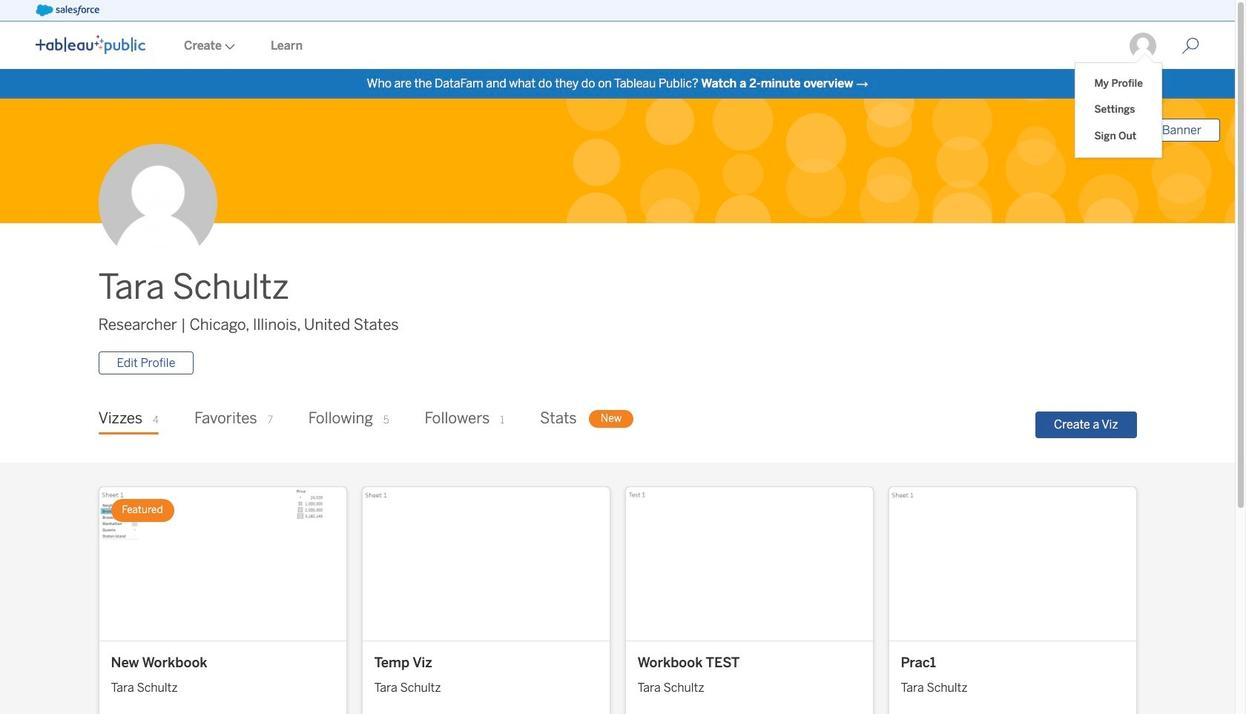 Task type: vqa. For each thing, say whether or not it's contained in the screenshot.
fourth Workbook thumbnail from the left
yes



Task type: locate. For each thing, give the bounding box(es) containing it.
list options menu
[[1076, 63, 1162, 157]]

workbook thumbnail image
[[99, 488, 346, 641], [362, 488, 609, 641], [626, 488, 873, 641], [889, 488, 1136, 641]]

featured element
[[111, 499, 174, 522]]

1 workbook thumbnail image from the left
[[99, 488, 346, 641]]

go to search image
[[1164, 37, 1217, 55]]

dialog
[[1076, 53, 1162, 157]]



Task type: describe. For each thing, give the bounding box(es) containing it.
4 workbook thumbnail image from the left
[[889, 488, 1136, 641]]

salesforce logo image
[[36, 4, 99, 16]]

2 workbook thumbnail image from the left
[[362, 488, 609, 641]]

logo image
[[36, 35, 145, 54]]

avatar image
[[98, 144, 217, 263]]

tara.schultz image
[[1128, 31, 1158, 61]]

3 workbook thumbnail image from the left
[[626, 488, 873, 641]]



